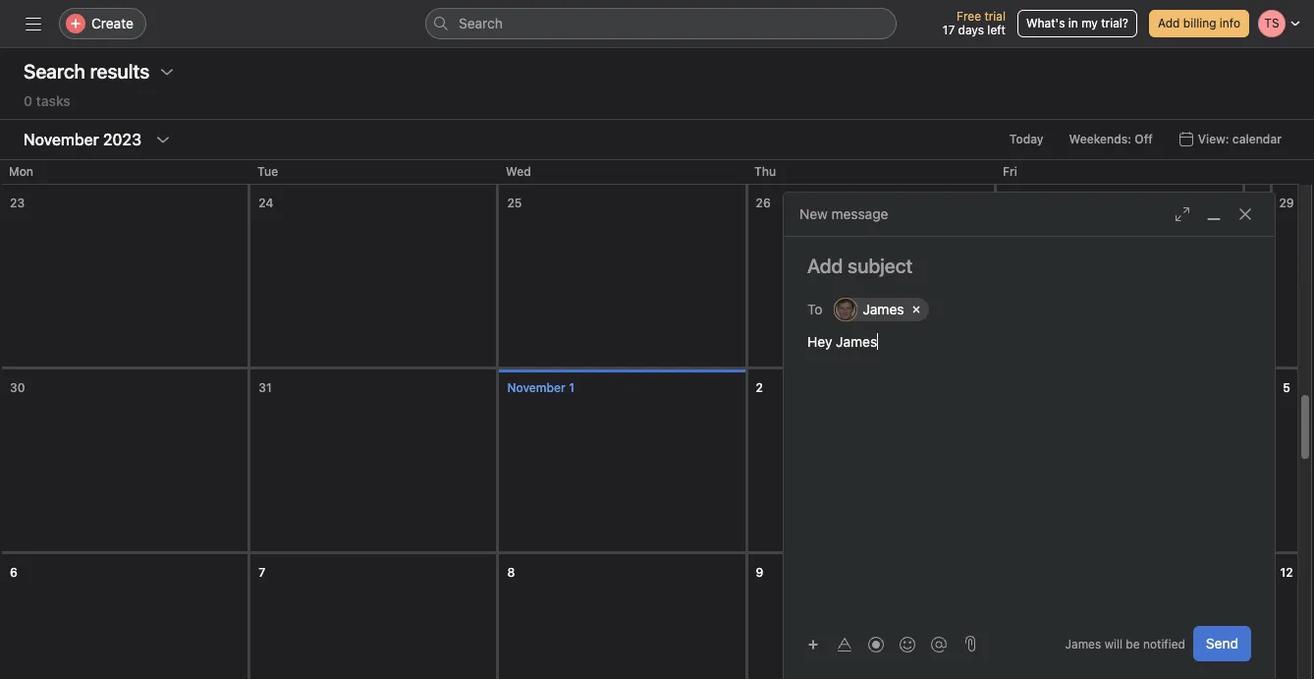 Task type: vqa. For each thing, say whether or not it's contained in the screenshot.
Mark complete option
no



Task type: describe. For each thing, give the bounding box(es) containing it.
free trial 17 days left
[[943, 9, 1006, 37]]

left
[[988, 23, 1006, 37]]

6
[[10, 565, 18, 580]]

what's
[[1027, 16, 1066, 30]]

0 tasks button
[[24, 92, 71, 119]]

31
[[259, 380, 272, 395]]

at mention image
[[932, 636, 947, 652]]

november
[[508, 380, 566, 395]]

thu
[[755, 164, 777, 179]]

add
[[1159, 16, 1181, 30]]

new message
[[800, 205, 889, 222]]

0 tasks
[[24, 92, 71, 109]]

27
[[1005, 196, 1019, 210]]

add billing info
[[1159, 16, 1241, 30]]

28
[[1252, 196, 1267, 210]]

today button
[[1001, 126, 1053, 153]]

insert an object image
[[808, 638, 820, 650]]

will
[[1105, 636, 1123, 651]]

trial?
[[1102, 16, 1129, 30]]

free
[[957, 9, 982, 24]]

view: calendar button
[[1170, 126, 1291, 153]]

send button
[[1194, 626, 1252, 661]]

9
[[756, 565, 764, 580]]

mon
[[9, 164, 33, 179]]

november 2023
[[24, 131, 142, 148]]

record a video image
[[869, 636, 884, 652]]

james for james
[[863, 301, 905, 317]]

emoji image
[[900, 636, 916, 652]]

add another team, project, or person image
[[940, 304, 952, 315]]

tasks
[[36, 92, 71, 109]]

off
[[1135, 132, 1154, 146]]

billing
[[1184, 16, 1217, 30]]

29
[[1280, 196, 1295, 210]]

weekends: off
[[1070, 132, 1154, 146]]

days
[[959, 23, 985, 37]]

weekends:
[[1070, 132, 1132, 146]]

search button
[[426, 8, 897, 39]]

5
[[1284, 380, 1291, 395]]

create button
[[59, 8, 146, 39]]

james cell
[[835, 298, 929, 321]]

formatting image
[[837, 636, 853, 652]]

view:
[[1199, 132, 1230, 146]]

7
[[259, 565, 266, 580]]

search results
[[24, 60, 150, 83]]

2
[[756, 380, 764, 395]]

view: calendar
[[1199, 132, 1283, 146]]

fri
[[1003, 164, 1018, 179]]

26
[[756, 196, 771, 210]]



Task type: locate. For each thing, give the bounding box(es) containing it.
create
[[91, 15, 134, 31]]

search list box
[[426, 8, 897, 39]]

james inside cell
[[863, 301, 905, 317]]

2 vertical spatial james
[[1066, 636, 1102, 651]]

25
[[508, 196, 522, 210]]

12
[[1281, 565, 1294, 580]]

0 vertical spatial james
[[863, 301, 905, 317]]

23
[[10, 196, 25, 210]]

james down ja
[[837, 333, 878, 350]]

minimize image
[[1207, 206, 1223, 222]]

be
[[1127, 636, 1141, 651]]

james left will
[[1066, 636, 1102, 651]]

james right ja
[[863, 301, 905, 317]]

pick month image
[[155, 132, 171, 147]]

expand sidebar image
[[26, 16, 41, 31]]

tue
[[257, 164, 278, 179]]

30
[[10, 380, 25, 395]]

Add subject text field
[[784, 253, 1276, 280]]

0
[[24, 92, 32, 109]]

1
[[569, 380, 575, 395]]

weekends: off button
[[1061, 126, 1162, 153]]

ja
[[840, 302, 853, 316]]

notified
[[1144, 636, 1186, 651]]

hey james
[[808, 333, 878, 350]]

trial
[[985, 9, 1006, 24]]

my
[[1082, 16, 1099, 30]]

actions image
[[160, 64, 175, 80]]

search
[[459, 15, 503, 31]]

what's in my trial?
[[1027, 16, 1129, 30]]

toolbar
[[800, 629, 957, 658]]

toolbar inside dialog
[[800, 629, 957, 658]]

hey
[[808, 333, 833, 350]]

dialog containing new message
[[784, 193, 1276, 679]]

november 1
[[508, 380, 575, 395]]

1 vertical spatial james
[[837, 333, 878, 350]]

24
[[259, 196, 274, 210]]

dialog
[[784, 193, 1276, 679]]

calendar
[[1233, 132, 1283, 146]]

info
[[1220, 16, 1241, 30]]

james will be notified
[[1066, 636, 1186, 651]]

expand popout to full screen image
[[1175, 206, 1191, 222]]

james row
[[835, 296, 1248, 326]]

17
[[943, 23, 955, 37]]

close image
[[1238, 206, 1254, 222]]

send
[[1207, 635, 1239, 652]]

james
[[863, 301, 905, 317], [837, 333, 878, 350], [1066, 636, 1102, 651]]

what's in my trial? button
[[1018, 10, 1138, 37]]

today
[[1010, 132, 1044, 146]]

to
[[808, 300, 823, 317]]

james for james will be notified
[[1066, 636, 1102, 651]]

wed
[[506, 164, 531, 179]]

in
[[1069, 16, 1079, 30]]

add billing info button
[[1150, 10, 1250, 37]]

8
[[508, 565, 515, 580]]



